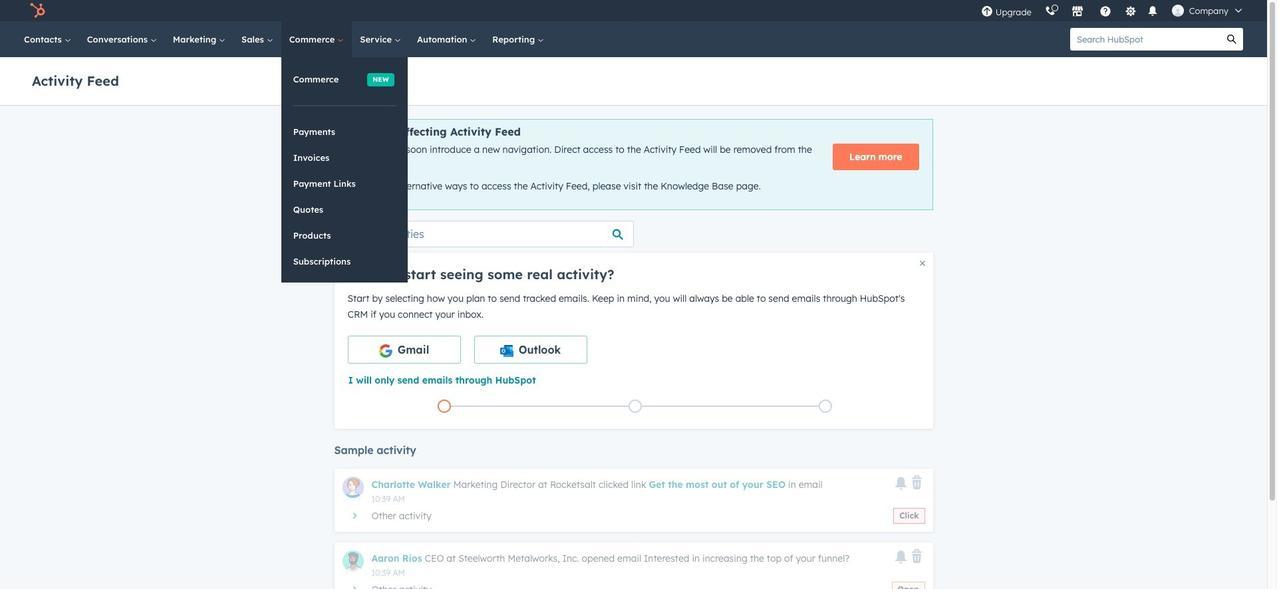 Task type: vqa. For each thing, say whether or not it's contained in the screenshot.
Properties
no



Task type: locate. For each thing, give the bounding box(es) containing it.
None checkbox
[[348, 336, 461, 364], [474, 336, 587, 364], [348, 336, 461, 364], [474, 336, 587, 364]]

menu
[[975, 0, 1252, 21]]

marketplaces image
[[1072, 6, 1084, 18]]

list
[[349, 397, 921, 416]]

close image
[[920, 261, 925, 266]]

Search HubSpot search field
[[1071, 28, 1221, 51]]



Task type: describe. For each thing, give the bounding box(es) containing it.
onboarding.steps.finalstep.title image
[[823, 404, 829, 411]]

jacob simon image
[[1172, 5, 1184, 17]]

commerce menu
[[281, 57, 408, 283]]

onboarding.steps.sendtrackedemailingmail.title image
[[632, 404, 638, 411]]

Search activities search field
[[334, 221, 634, 247]]



